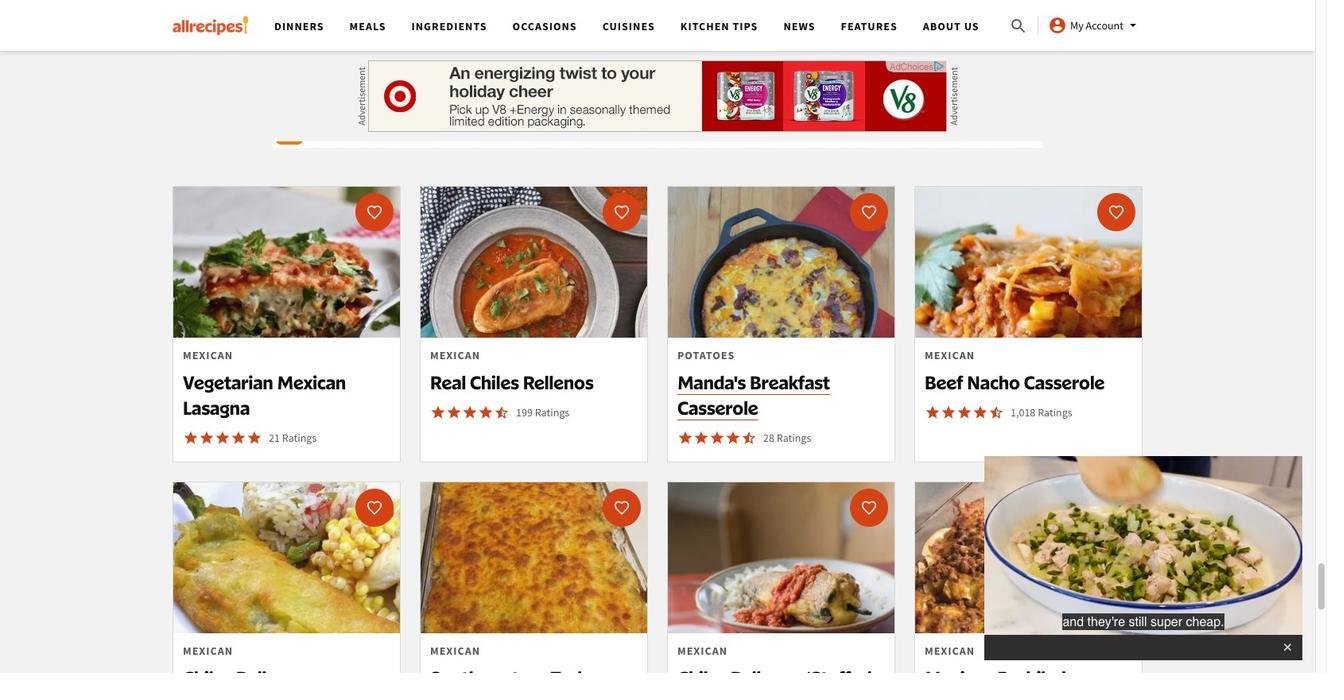 Task type: describe. For each thing, give the bounding box(es) containing it.
ingredients
[[412, 19, 487, 33]]

1,018 ratings
[[1011, 405, 1073, 420]]

star half image
[[494, 405, 510, 421]]

chiles
[[470, 371, 519, 394]]

about us link
[[923, 19, 980, 33]]

21 ratings
[[269, 431, 317, 445]]

lasagna
[[183, 397, 250, 419]]

meals link
[[350, 19, 386, 33]]

kitchen tips link
[[681, 19, 758, 33]]

occasions
[[513, 19, 577, 33]]

beef
[[925, 371, 963, 394]]

casserole for breakfast
[[678, 397, 758, 419]]

mexican
[[277, 371, 346, 394]]

kitchen tips
[[681, 19, 758, 33]]

real
[[430, 371, 466, 394]]

1,018
[[1011, 405, 1036, 420]]

casserole for nacho
[[1024, 371, 1105, 394]]

occasions link
[[513, 19, 577, 33]]

about us
[[923, 19, 980, 33]]

dinners link
[[274, 19, 324, 33]]

28
[[763, 431, 775, 445]]

dinners
[[274, 19, 324, 33]]

ratings for chiles
[[535, 405, 570, 420]]

save recipe image for real chiles rellenos
[[614, 204, 630, 220]]

ratings for nacho
[[1038, 405, 1073, 420]]

features
[[841, 19, 898, 33]]

star half image for breakfast
[[741, 430, 757, 446]]

nacho
[[967, 371, 1020, 394]]

kitchen
[[681, 19, 730, 33]]

cuisines
[[603, 19, 655, 33]]



Task type: vqa. For each thing, say whether or not it's contained in the screenshot.


Task type: locate. For each thing, give the bounding box(es) containing it.
save recipe image for vegetarian mexican lasagna
[[367, 204, 383, 220]]

news link
[[784, 19, 816, 33]]

account
[[1086, 18, 1124, 33]]

features link
[[841, 19, 898, 33]]

star image
[[478, 405, 494, 421], [973, 405, 989, 421], [199, 430, 215, 446], [215, 430, 231, 446], [678, 430, 694, 446], [725, 430, 741, 446]]

casserole down manda's
[[678, 397, 758, 419]]

real chiles rellenos
[[430, 371, 594, 394]]

save recipe image
[[1109, 204, 1125, 220], [861, 500, 877, 516], [1109, 500, 1125, 516]]

star half image
[[989, 405, 1004, 421], [741, 430, 757, 446]]

0 vertical spatial star half image
[[989, 405, 1004, 421]]

my
[[1071, 18, 1084, 33]]

1 vertical spatial star half image
[[741, 430, 757, 446]]

ratings right 28
[[777, 431, 811, 445]]

search image
[[1009, 17, 1028, 36]]

ratings right 1,018
[[1038, 405, 1073, 420]]

star half image left 1,018
[[989, 405, 1004, 421]]

casserole inside manda's breakfast casserole
[[678, 397, 758, 419]]

my account button
[[1048, 16, 1143, 35]]

199 ratings
[[516, 405, 570, 420]]

save recipe image for manda's breakfast casserole
[[861, 204, 877, 220]]

0 horizontal spatial star half image
[[741, 430, 757, 446]]

meals
[[350, 19, 386, 33]]

rellenos
[[523, 371, 594, 394]]

casserole
[[1024, 371, 1105, 394], [678, 397, 758, 419]]

ratings right 199
[[535, 405, 570, 420]]

save recipe image
[[367, 204, 383, 220], [614, 204, 630, 220], [861, 204, 877, 220], [367, 500, 383, 516], [614, 500, 630, 516]]

my account
[[1071, 18, 1124, 33]]

caret_down image
[[1124, 16, 1143, 35]]

beef nacho casserole
[[925, 371, 1105, 394]]

ratings for breakfast
[[777, 431, 811, 445]]

ingredients link
[[412, 19, 487, 33]]

account image
[[1048, 16, 1067, 35]]

home image
[[173, 16, 249, 35]]

advertisement region
[[272, 0, 1043, 148], [368, 60, 947, 132]]

star image
[[430, 405, 446, 421], [446, 405, 462, 421], [462, 405, 478, 421], [925, 405, 941, 421], [941, 405, 957, 421], [957, 405, 973, 421], [183, 430, 199, 446], [231, 430, 247, 446], [247, 430, 262, 446], [694, 430, 709, 446], [709, 430, 725, 446]]

1 horizontal spatial casserole
[[1024, 371, 1105, 394]]

navigation containing dinners
[[262, 0, 1009, 51]]

ratings for mexican
[[282, 431, 317, 445]]

tips
[[733, 19, 758, 33]]

28 ratings
[[763, 431, 811, 445]]

vegetarian
[[183, 371, 273, 394]]

casserole up 1,018 ratings
[[1024, 371, 1105, 394]]

ratings right 21
[[282, 431, 317, 445]]

vegetarian mexican lasagna
[[183, 371, 346, 419]]

manda's breakfast casserole
[[678, 371, 830, 419]]

0 horizontal spatial casserole
[[678, 397, 758, 419]]

21
[[269, 431, 280, 445]]

0 vertical spatial casserole
[[1024, 371, 1105, 394]]

199
[[516, 405, 533, 420]]

navigation
[[262, 0, 1009, 51]]

ratings
[[535, 405, 570, 420], [1038, 405, 1073, 420], [282, 431, 317, 445], [777, 431, 811, 445]]

close up view of chiles rellenos garnished with fresh herbs on a plate image
[[421, 187, 647, 338]]

about
[[923, 19, 961, 33]]

manda's
[[678, 371, 746, 394]]

us
[[964, 19, 980, 33]]

breakfast
[[750, 371, 830, 394]]

news
[[784, 19, 816, 33]]

1 horizontal spatial star half image
[[989, 405, 1004, 421]]

star half image for nacho
[[989, 405, 1004, 421]]

1 vertical spatial casserole
[[678, 397, 758, 419]]

star half image left 28
[[741, 430, 757, 446]]

cuisines link
[[603, 19, 655, 33]]



